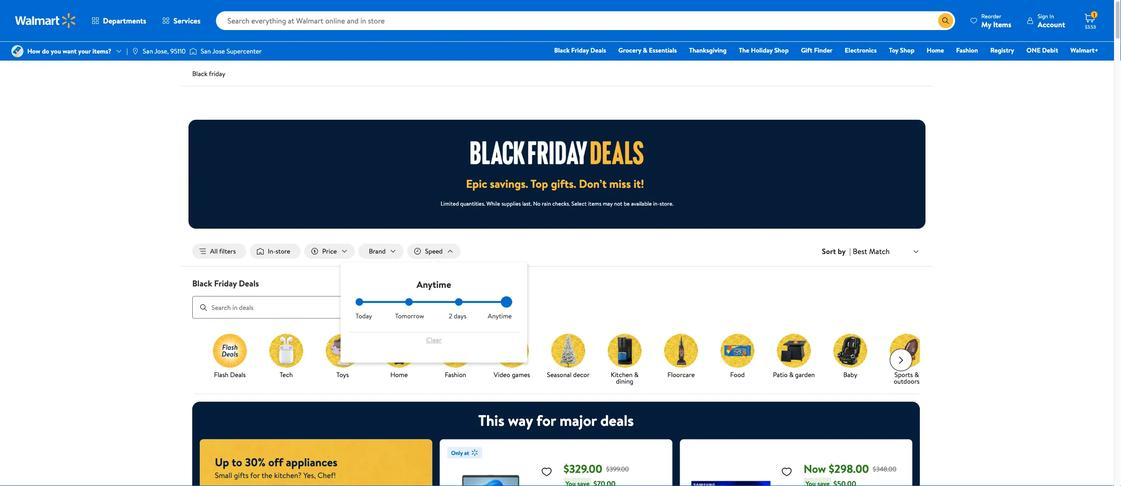 Task type: vqa. For each thing, say whether or not it's contained in the screenshot.
4
no



Task type: describe. For each thing, give the bounding box(es) containing it.
supplies
[[502, 199, 521, 207]]

limited
[[441, 199, 459, 207]]

garden
[[795, 370, 815, 379]]

floorcare link
[[657, 334, 706, 380]]

baby link
[[826, 334, 875, 380]]

today
[[356, 312, 372, 321]]

 image for san
[[189, 47, 197, 56]]

toy shop link
[[885, 45, 919, 55]]

$329.00 $399.00
[[564, 461, 629, 477]]

items
[[993, 19, 1012, 29]]

search icon image
[[942, 17, 950, 24]]

in-
[[653, 199, 660, 207]]

1 vertical spatial fashion
[[445, 370, 466, 379]]

in-
[[268, 247, 276, 256]]

grocery & essentials link
[[614, 45, 681, 55]]

last.
[[522, 199, 532, 207]]

dining
[[616, 377, 633, 386]]

flash deals
[[214, 370, 246, 379]]

shop food image
[[721, 334, 755, 368]]

this way for major deals
[[478, 410, 634, 431]]

available
[[631, 199, 652, 207]]

no
[[533, 199, 541, 207]]

up to 30% off appliances small gifts for the kitchen? yes, chef!
[[215, 455, 337, 481]]

flash deals link
[[205, 334, 254, 380]]

departments button
[[84, 9, 154, 32]]

sign in to add to favorites list, hp 15.6" fhd laptop, intel core i5-1135g7, 8gb ram, 256gb ssd, silver, windows 11 home, 15-dy2795wm image
[[541, 466, 552, 478]]

small
[[215, 471, 232, 481]]

gift finder
[[801, 46, 833, 55]]

the holiday shop link
[[735, 45, 793, 55]]

san for san jose, 95110
[[143, 47, 153, 56]]

the
[[262, 471, 272, 481]]

black inside black friday deals link
[[554, 46, 570, 55]]

deals
[[600, 410, 634, 431]]

baby
[[843, 370, 857, 379]]

miss
[[609, 176, 631, 192]]

walmart+
[[1071, 46, 1099, 55]]

shop seasonal image
[[551, 334, 585, 368]]

appliances
[[286, 455, 337, 471]]

patio & garden link
[[770, 334, 818, 380]]

essentials
[[649, 46, 677, 55]]

1
[[1093, 11, 1095, 19]]

search image
[[200, 304, 207, 312]]

patio
[[773, 370, 788, 379]]

$3.53
[[1085, 24, 1096, 30]]

up
[[215, 455, 229, 471]]

kitchen?
[[274, 471, 302, 481]]

how fast do you want your order? option group
[[356, 299, 512, 321]]

sports & outdoors link
[[882, 334, 931, 387]]

deals inside search box
[[239, 278, 259, 289]]

match
[[869, 246, 890, 257]]

shop fashion image
[[439, 334, 472, 368]]

days
[[454, 312, 467, 321]]

0 vertical spatial for
[[537, 410, 556, 431]]

select
[[572, 199, 587, 207]]

in
[[1050, 12, 1054, 20]]

shop sports & outdoors image
[[890, 334, 924, 368]]

services
[[174, 16, 201, 26]]

epic
[[466, 176, 487, 192]]

epic savings. top gifts. don't miss it!
[[466, 176, 644, 192]]

flash
[[214, 370, 229, 379]]

one debit
[[1027, 46, 1058, 55]]

items
[[588, 199, 602, 207]]

debit
[[1042, 46, 1058, 55]]

speed button
[[407, 244, 461, 259]]

games
[[512, 370, 530, 379]]

0 vertical spatial fashion link
[[952, 45, 982, 55]]

black friday deals inside search box
[[192, 278, 259, 289]]

black inside the black friday deals search box
[[192, 278, 212, 289]]

to
[[232, 455, 242, 471]]

walmart+ link
[[1066, 45, 1103, 55]]

price button
[[304, 244, 355, 259]]

best match
[[853, 246, 890, 257]]

one debit link
[[1022, 45, 1063, 55]]

flash deals image
[[213, 334, 247, 368]]

kitchen
[[611, 370, 633, 379]]

0 vertical spatial home link
[[923, 45, 948, 55]]

walmart image
[[15, 13, 76, 28]]

1 vertical spatial black
[[192, 69, 207, 78]]

sports
[[895, 370, 913, 379]]

chef!
[[318, 471, 336, 481]]

all filters button
[[192, 244, 246, 259]]

& for garden
[[789, 370, 794, 379]]

this
[[478, 410, 505, 431]]

electronics
[[845, 46, 877, 55]]

registry
[[990, 46, 1014, 55]]

black friday
[[192, 69, 225, 78]]

0 vertical spatial home
[[927, 46, 944, 55]]

best match button
[[851, 245, 922, 258]]

0 horizontal spatial home link
[[375, 334, 424, 380]]

2 vertical spatial deals
[[230, 370, 246, 379]]

the
[[739, 46, 749, 55]]

it!
[[634, 176, 644, 192]]

one
[[1027, 46, 1041, 55]]

shop home image
[[382, 334, 416, 368]]

reorder my items
[[982, 12, 1012, 29]]

do
[[42, 47, 49, 56]]

friday inside search box
[[214, 278, 237, 289]]

shop floorcare image
[[664, 334, 698, 368]]



Task type: locate. For each thing, give the bounding box(es) containing it.
& right patio on the bottom of the page
[[789, 370, 794, 379]]

rain
[[542, 199, 551, 207]]

how
[[27, 47, 40, 56]]

in-store
[[268, 247, 290, 256]]

0 horizontal spatial |
[[126, 47, 128, 56]]

fashion link down "2 days"
[[431, 334, 480, 380]]

Tomorrow radio
[[405, 299, 413, 306]]

shop baby image
[[834, 334, 867, 368]]

Search in deals search field
[[192, 296, 476, 319]]

deals
[[591, 46, 606, 55], [239, 278, 259, 289], [230, 370, 246, 379]]

home
[[927, 46, 944, 55], [390, 370, 408, 379]]

floorcare
[[668, 370, 695, 379]]

grocery
[[618, 46, 641, 55]]

1 vertical spatial deals
[[239, 278, 259, 289]]

friday
[[209, 69, 225, 78]]

black friday deals down filters
[[192, 278, 259, 289]]

& for essentials
[[643, 46, 647, 55]]

& right dining
[[634, 370, 639, 379]]

& right sports
[[915, 370, 919, 379]]

shop video games image
[[495, 334, 529, 368]]

2 days
[[449, 312, 467, 321]]

2 shop from the left
[[900, 46, 915, 55]]

black friday deals link
[[550, 45, 610, 55]]

next slide for chipmodulewithimages list image
[[890, 349, 912, 372]]

don't
[[579, 176, 607, 192]]

gift finder link
[[797, 45, 837, 55]]

shop right toy at the top right
[[900, 46, 915, 55]]

0 horizontal spatial shop
[[774, 46, 789, 55]]

& inside sports & outdoors
[[915, 370, 919, 379]]

1 horizontal spatial san
[[201, 47, 211, 56]]

seasonal decor link
[[544, 334, 593, 380]]

not
[[614, 199, 622, 207]]

| inside "sort and filter section" element
[[850, 246, 851, 257]]

1 horizontal spatial  image
[[189, 47, 197, 56]]

0 horizontal spatial home
[[390, 370, 408, 379]]

only at
[[451, 449, 469, 457]]

1 vertical spatial anytime
[[488, 312, 512, 321]]

fashion left registry link
[[956, 46, 978, 55]]

savings.
[[490, 176, 528, 192]]

0 horizontal spatial for
[[250, 471, 260, 481]]

0 vertical spatial deals
[[591, 46, 606, 55]]

0 vertical spatial fashion
[[956, 46, 978, 55]]

0 horizontal spatial  image
[[11, 45, 24, 57]]

0 horizontal spatial anytime
[[417, 278, 451, 291]]

san left 'jose'
[[201, 47, 211, 56]]

clear
[[426, 336, 442, 345]]

seasonal decor
[[547, 370, 590, 379]]

black up search icon
[[192, 278, 212, 289]]

 image
[[11, 45, 24, 57], [189, 47, 197, 56]]

limited quantities. while supplies last. no rain checks. select items may not be available in-store.
[[441, 199, 673, 207]]

& for dining
[[634, 370, 639, 379]]

friday down the walmart site-wide search field
[[571, 46, 589, 55]]

Walmart Site-Wide search field
[[216, 11, 955, 30]]

san left 'jose,'
[[143, 47, 153, 56]]

fashion link down my
[[952, 45, 982, 55]]

reorder
[[982, 12, 1001, 20]]

1 horizontal spatial fashion
[[956, 46, 978, 55]]

patio & garden
[[773, 370, 815, 379]]

checks.
[[552, 199, 570, 207]]

video games link
[[488, 334, 536, 380]]

shop toys image
[[326, 334, 360, 368]]

toys link
[[318, 334, 367, 380]]

speed
[[425, 247, 443, 256]]

thanksgiving link
[[685, 45, 731, 55]]

fashion down shop fashion image
[[445, 370, 466, 379]]

0 vertical spatial friday
[[571, 46, 589, 55]]

store
[[276, 247, 290, 256]]

gifts
[[234, 471, 249, 481]]

1 vertical spatial for
[[250, 471, 260, 481]]

toy shop
[[889, 46, 915, 55]]

sign in to add to favorites list, samsung 55" class tu690t crystal uhd 4k smart television - un55tu690tfxza (new) image
[[781, 466, 792, 478]]

shop tech image
[[269, 334, 303, 368]]

& inside kitchen & dining
[[634, 370, 639, 379]]

gift
[[801, 46, 813, 55]]

Search search field
[[216, 11, 955, 30]]

want
[[63, 47, 77, 56]]

1 horizontal spatial friday
[[571, 46, 589, 55]]

Anytime radio
[[505, 299, 512, 306]]

for right way
[[537, 410, 556, 431]]

grocery & essentials
[[618, 46, 677, 55]]

best
[[853, 246, 867, 257]]

2 vertical spatial black
[[192, 278, 212, 289]]

you
[[51, 47, 61, 56]]

for left the
[[250, 471, 260, 481]]

deals right the flash
[[230, 370, 246, 379]]

shop kitchen & dining image
[[608, 334, 642, 368]]

shop
[[774, 46, 789, 55], [900, 46, 915, 55]]

| right by at the right bottom
[[850, 246, 851, 257]]

shop patio & garden image
[[777, 334, 811, 368]]

2
[[449, 312, 452, 321]]

0 horizontal spatial black friday deals
[[192, 278, 259, 289]]

sort and filter section element
[[181, 236, 933, 267]]

friday down filters
[[214, 278, 237, 289]]

0 horizontal spatial friday
[[214, 278, 237, 289]]

seasonal
[[547, 370, 572, 379]]

0 horizontal spatial fashion
[[445, 370, 466, 379]]

1 vertical spatial fashion link
[[431, 334, 480, 380]]

1 vertical spatial |
[[850, 246, 851, 257]]

1 horizontal spatial shop
[[900, 46, 915, 55]]

30%
[[245, 455, 266, 471]]

toy
[[889, 46, 899, 55]]

1 vertical spatial friday
[[214, 278, 237, 289]]

san for san jose supercenter
[[201, 47, 211, 56]]

Today radio
[[356, 299, 363, 306]]

the holiday shop
[[739, 46, 789, 55]]

items?
[[92, 47, 111, 56]]

1 horizontal spatial home link
[[923, 45, 948, 55]]

1 vertical spatial black friday deals
[[192, 278, 259, 289]]

|
[[126, 47, 128, 56], [850, 246, 851, 257]]

$399.00
[[606, 465, 629, 474]]

anytime down anytime "option" in the left of the page
[[488, 312, 512, 321]]

1 san from the left
[[143, 47, 153, 56]]

jose
[[212, 47, 225, 56]]

registry link
[[986, 45, 1019, 55]]

1 horizontal spatial for
[[537, 410, 556, 431]]

none radio inside how fast do you want your order? option group
[[455, 299, 463, 306]]

Black Friday Deals search field
[[181, 278, 933, 319]]

0 vertical spatial |
[[126, 47, 128, 56]]

major
[[560, 410, 597, 431]]

at
[[464, 449, 469, 457]]

$329.00
[[564, 461, 602, 477]]

& right grocery
[[643, 46, 647, 55]]

$348.00
[[873, 465, 897, 474]]

1 shop from the left
[[774, 46, 789, 55]]

1 horizontal spatial fashion link
[[952, 45, 982, 55]]

black left friday
[[192, 69, 207, 78]]

video
[[494, 370, 510, 379]]

home link down "search icon"
[[923, 45, 948, 55]]

95110
[[170, 47, 186, 56]]

black friday deals down the walmart site-wide search field
[[554, 46, 606, 55]]

black down the walmart site-wide search field
[[554, 46, 570, 55]]

home down shop home image
[[390, 370, 408, 379]]

 image left how
[[11, 45, 24, 57]]

black friday deals
[[554, 46, 606, 55], [192, 278, 259, 289]]

sort
[[822, 246, 836, 257]]

price
[[322, 247, 337, 256]]

black
[[554, 46, 570, 55], [192, 69, 207, 78], [192, 278, 212, 289]]

all filters
[[210, 247, 236, 256]]

0 vertical spatial black friday deals
[[554, 46, 606, 55]]

finder
[[814, 46, 833, 55]]

$329.00 group
[[447, 447, 665, 487]]

yes,
[[303, 471, 316, 481]]

services button
[[154, 9, 209, 32]]

0 vertical spatial anytime
[[417, 278, 451, 291]]

1 horizontal spatial black friday deals
[[554, 46, 606, 55]]

kitchen & dining
[[611, 370, 639, 386]]

for inside the up to 30% off appliances small gifts for the kitchen? yes, chef!
[[250, 471, 260, 481]]

home link left the clear
[[375, 334, 424, 380]]

deals down in-store button
[[239, 278, 259, 289]]

None radio
[[455, 299, 463, 306]]

0 vertical spatial black
[[554, 46, 570, 55]]

| right the 'items?'
[[126, 47, 128, 56]]

deals left grocery
[[591, 46, 606, 55]]

home down "search icon"
[[927, 46, 944, 55]]

0 horizontal spatial san
[[143, 47, 153, 56]]

outdoors
[[894, 377, 920, 386]]

may
[[603, 199, 613, 207]]

 image
[[132, 47, 139, 55]]

filters
[[219, 247, 236, 256]]

anytime inside how fast do you want your order? option group
[[488, 312, 512, 321]]

 image for how
[[11, 45, 24, 57]]

1 horizontal spatial anytime
[[488, 312, 512, 321]]

walmart black friday deals for days image
[[471, 141, 644, 165]]

shop right holiday on the top
[[774, 46, 789, 55]]

san
[[143, 47, 153, 56], [201, 47, 211, 56]]

None range field
[[356, 301, 512, 303]]

decor
[[573, 370, 590, 379]]

sign
[[1038, 12, 1048, 20]]

& for outdoors
[[915, 370, 919, 379]]

food
[[730, 370, 745, 379]]

be
[[624, 199, 630, 207]]

anytime
[[417, 278, 451, 291], [488, 312, 512, 321]]

toys
[[337, 370, 349, 379]]

anytime up how fast do you want your order? option group
[[417, 278, 451, 291]]

1 horizontal spatial |
[[850, 246, 851, 257]]

tomorrow
[[395, 312, 424, 321]]

sort by |
[[822, 246, 851, 257]]

0 horizontal spatial fashion link
[[431, 334, 480, 380]]

 image right 95110
[[189, 47, 197, 56]]

1 horizontal spatial home
[[927, 46, 944, 55]]

only
[[451, 449, 463, 457]]

1 vertical spatial home
[[390, 370, 408, 379]]

1 vertical spatial home link
[[375, 334, 424, 380]]

now $298.00 $348.00
[[804, 461, 897, 477]]

how do you want your items?
[[27, 47, 111, 56]]

2 san from the left
[[201, 47, 211, 56]]

shop inside "link"
[[774, 46, 789, 55]]



